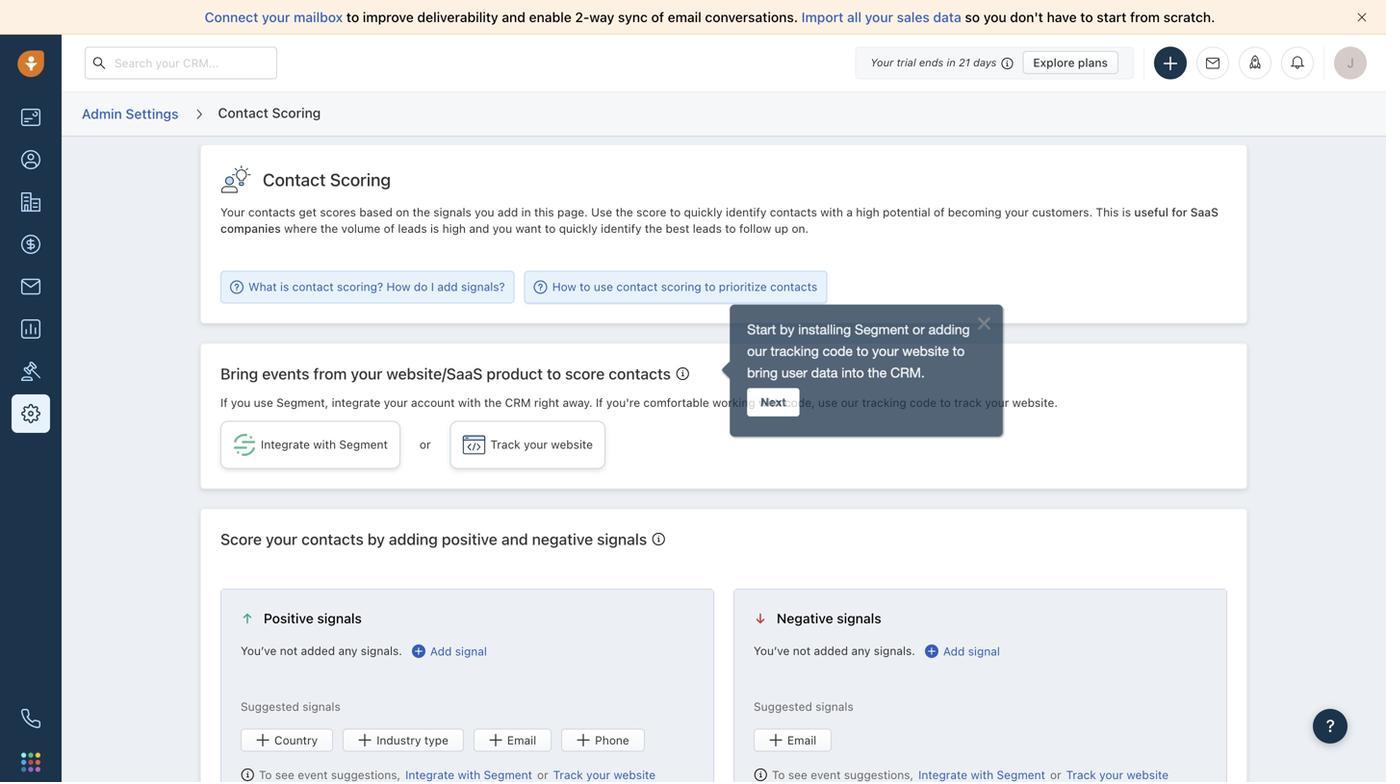 Task type: describe. For each thing, give the bounding box(es) containing it.
2 leads from the left
[[693, 222, 722, 236]]

plans
[[1079, 56, 1108, 69]]

0 horizontal spatial segment
[[339, 438, 388, 452]]

integrate
[[332, 396, 381, 410]]

0 horizontal spatial track
[[491, 438, 521, 452]]

your trial ends in 21 days
[[871, 56, 997, 69]]

signals?
[[461, 280, 505, 294]]

the down scores
[[321, 222, 338, 236]]

score your contacts by adding positive and negative signals
[[221, 530, 647, 549]]

to see event suggestions, integrate with segment or track your website for positive signals
[[259, 769, 656, 782]]

to right scoring
[[705, 280, 716, 294]]

email for 2nd email button from right
[[507, 734, 537, 748]]

on
[[396, 206, 410, 219]]

phone element
[[12, 700, 50, 739]]

0 horizontal spatial integrate
[[261, 438, 310, 452]]

any for negative signals
[[852, 645, 871, 658]]

2 horizontal spatial of
[[934, 206, 945, 219]]

track for negative signals
[[1067, 769, 1097, 782]]

useful
[[1135, 206, 1169, 219]]

code,
[[785, 396, 815, 410]]

0 horizontal spatial high
[[443, 222, 466, 236]]

where the volume of leads is high and you want to quickly identify the best leads to follow up on.
[[281, 222, 809, 236]]

1 if from the left
[[221, 396, 228, 410]]

0 horizontal spatial integrate with segment link
[[221, 421, 400, 469]]

not for positive
[[280, 645, 298, 658]]

saas
[[1191, 206, 1219, 219]]

improve
[[363, 9, 414, 25]]

2 email button from the left
[[754, 729, 832, 753]]

score
[[221, 530, 262, 549]]

email
[[668, 9, 702, 25]]

enable
[[529, 9, 572, 25]]

the right use
[[616, 206, 633, 219]]

signal for positive signals
[[455, 645, 487, 659]]

to down the this
[[545, 222, 556, 236]]

contacts left 'by'
[[302, 530, 364, 549]]

how to use contact scoring to prioritize contacts link
[[534, 279, 818, 296]]

on.
[[792, 222, 809, 236]]

contacts up the companies
[[248, 206, 296, 219]]

you've for negative signals
[[754, 645, 790, 658]]

website/saas
[[387, 365, 483, 383]]

positive
[[264, 611, 314, 627]]

follow
[[740, 222, 772, 236]]

all
[[848, 9, 862, 25]]

integrate for negative
[[919, 769, 968, 782]]

suggestions, for negative signals
[[844, 769, 914, 782]]

contacts up on.
[[770, 206, 818, 219]]

you left the this
[[475, 206, 495, 219]]

negative signals
[[777, 611, 882, 627]]

1 vertical spatial score
[[565, 365, 605, 383]]

you've for positive signals
[[241, 645, 277, 658]]

i
[[431, 280, 434, 294]]

what
[[248, 280, 277, 294]]

1 how from the left
[[387, 280, 411, 294]]

you've not added any signals. for positive
[[241, 645, 402, 658]]

1 contact from the left
[[292, 280, 334, 294]]

21
[[959, 56, 971, 69]]

best
[[666, 222, 690, 236]]

add for negative signals
[[944, 645, 965, 659]]

suggestions, for positive signals
[[331, 769, 401, 782]]

tracking
[[862, 396, 907, 410]]

country
[[274, 734, 318, 748]]

website.
[[1013, 396, 1058, 410]]

connect your mailbox to improve deliverability and enable 2-way sync of email conversations. import all your sales data so you don't have to start from scratch.
[[205, 9, 1216, 25]]

this
[[534, 206, 554, 219]]

to for negative
[[772, 769, 785, 782]]

way
[[590, 9, 615, 25]]

country button
[[241, 729, 333, 753]]

to see event suggestions, integrate with segment or track your website for negative signals
[[772, 769, 1169, 782]]

start
[[1097, 9, 1127, 25]]

event for positive
[[298, 769, 328, 782]]

to right mailbox
[[347, 9, 359, 25]]

suggested signals for negative
[[754, 701, 854, 714]]

and for deliverability
[[502, 9, 526, 25]]

2 contact from the left
[[617, 280, 658, 294]]

industry
[[377, 734, 421, 748]]

add signal link for positive signals
[[412, 643, 487, 661]]

to up best at the left top of the page
[[670, 206, 681, 219]]

not for negative
[[793, 645, 811, 658]]

admin settings
[[82, 106, 179, 122]]

track
[[955, 396, 982, 410]]

or for negative signals
[[1051, 769, 1062, 782]]

0 horizontal spatial of
[[384, 222, 395, 236]]

see for negative
[[789, 769, 808, 782]]

how to use contact scoring to prioritize contacts
[[553, 280, 818, 294]]

for
[[1172, 206, 1188, 219]]

1 horizontal spatial of
[[652, 9, 664, 25]]

you right so
[[984, 9, 1007, 25]]

to down where the volume of leads is high and you want to quickly identify the best leads to follow up on.
[[580, 280, 591, 294]]

account
[[411, 396, 455, 410]]

by
[[368, 530, 385, 549]]

useful for saas companies
[[221, 206, 1219, 236]]

0 vertical spatial add
[[498, 206, 518, 219]]

this
[[1096, 206, 1119, 219]]

scratch.
[[1164, 9, 1216, 25]]

2 if from the left
[[596, 396, 603, 410]]

import all your sales data link
[[802, 9, 965, 25]]

event for negative
[[811, 769, 841, 782]]

industry type
[[377, 734, 449, 748]]

0 vertical spatial high
[[856, 206, 880, 219]]

the left 'crm'
[[484, 396, 502, 410]]

website for negative signals
[[1127, 769, 1169, 782]]

sales
[[897, 9, 930, 25]]

connect your mailbox link
[[205, 9, 347, 25]]

add for positive signals
[[430, 645, 452, 659]]

0 vertical spatial contact scoring
[[218, 105, 321, 121]]

suggested for positive signals
[[241, 701, 299, 714]]

0 horizontal spatial from
[[314, 365, 347, 383]]

trial
[[897, 56, 917, 69]]

explore
[[1034, 56, 1075, 69]]

don't
[[1011, 9, 1044, 25]]

positive
[[442, 530, 498, 549]]

want
[[516, 222, 542, 236]]

so
[[965, 9, 980, 25]]

track your website
[[491, 438, 593, 452]]

use
[[591, 206, 613, 219]]

becoming
[[948, 206, 1002, 219]]

right
[[534, 396, 560, 410]]

have
[[1047, 9, 1077, 25]]

phone button
[[562, 729, 645, 753]]

what is contact scoring? how do i add signals?
[[248, 280, 505, 294]]

integrate with segment
[[261, 438, 388, 452]]

1 vertical spatial quickly
[[559, 222, 598, 236]]

your contacts get scores based on the signals you add in this page. use the score to quickly identify contacts with a high potential of becoming your customers. this is
[[221, 206, 1135, 219]]

positive signals
[[264, 611, 362, 627]]

2 horizontal spatial use
[[819, 396, 838, 410]]

based
[[360, 206, 393, 219]]

the right on
[[413, 206, 430, 219]]

negative
[[777, 611, 834, 627]]

signal for negative signals
[[969, 645, 1001, 659]]

track your website link for positive signals
[[553, 767, 656, 783]]

0 horizontal spatial website
[[551, 438, 593, 452]]

mailbox
[[294, 9, 343, 25]]

volume
[[341, 222, 381, 236]]

to for positive
[[259, 769, 272, 782]]



Task type: vqa. For each thing, say whether or not it's contained in the screenshot.
THE SEGMENT to the left
yes



Task type: locate. For each thing, give the bounding box(es) containing it.
add
[[430, 645, 452, 659], [944, 645, 965, 659]]

added for negative
[[814, 645, 849, 658]]

email button
[[474, 729, 552, 753], [754, 729, 832, 753]]

1 suggested from the left
[[241, 701, 299, 714]]

potential
[[883, 206, 931, 219]]

2 you've from the left
[[754, 645, 790, 658]]

1 horizontal spatial high
[[856, 206, 880, 219]]

2 horizontal spatial track
[[1067, 769, 1097, 782]]

signals. for negative signals
[[874, 645, 916, 658]]

your left trial
[[871, 56, 894, 69]]

2 any from the left
[[852, 645, 871, 658]]

1 vertical spatial scoring
[[330, 170, 391, 190]]

1 horizontal spatial email
[[788, 734, 817, 748]]

added down positive signals
[[301, 645, 335, 658]]

2 vertical spatial of
[[384, 222, 395, 236]]

do
[[414, 280, 428, 294]]

close image
[[1358, 13, 1368, 22]]

use down use
[[594, 280, 613, 294]]

ends
[[920, 56, 944, 69]]

to left start
[[1081, 9, 1094, 25]]

1 add signal link from the left
[[412, 643, 487, 661]]

identify up follow
[[726, 206, 767, 219]]

signals. down negative signals
[[874, 645, 916, 658]]

see for positive
[[275, 769, 295, 782]]

if down bring at the left
[[221, 396, 228, 410]]

and left enable
[[502, 9, 526, 25]]

contact
[[218, 105, 269, 121], [263, 170, 326, 190]]

your up the companies
[[221, 206, 245, 219]]

email for 2nd email button from the left
[[788, 734, 817, 748]]

email
[[507, 734, 537, 748], [788, 734, 817, 748]]

1 add from the left
[[430, 645, 452, 659]]

0 horizontal spatial add
[[438, 280, 458, 294]]

2 suggested signals from the left
[[754, 701, 854, 714]]

add signal for positive signals
[[430, 645, 487, 659]]

1 horizontal spatial in
[[947, 56, 956, 69]]

type
[[425, 734, 449, 748]]

and right positive
[[502, 530, 528, 549]]

0 horizontal spatial see
[[275, 769, 295, 782]]

you've not added any signals. down positive signals
[[241, 645, 402, 658]]

1 horizontal spatial if
[[596, 396, 603, 410]]

1 horizontal spatial how
[[553, 280, 577, 294]]

your
[[871, 56, 894, 69], [221, 206, 245, 219]]

1 suggestions, from the left
[[331, 769, 401, 782]]

is right this on the top right of the page
[[1123, 206, 1132, 219]]

1 vertical spatial contact scoring
[[263, 170, 391, 190]]

adding
[[389, 530, 438, 549]]

0 horizontal spatial use
[[254, 396, 273, 410]]

suggested for negative signals
[[754, 701, 813, 714]]

if you use segment, integrate your account with the crm right away. if you're comfortable working with code, use our tracking code to track your website.
[[221, 396, 1058, 410]]

1 see from the left
[[275, 769, 295, 782]]

scoring
[[272, 105, 321, 121], [330, 170, 391, 190]]

where
[[284, 222, 317, 236]]

score up best at the left top of the page
[[637, 206, 667, 219]]

1 you've not added any signals. from the left
[[241, 645, 402, 658]]

how down where the volume of leads is high and you want to quickly identify the best leads to follow up on.
[[553, 280, 577, 294]]

to
[[347, 9, 359, 25], [1081, 9, 1094, 25], [670, 206, 681, 219], [545, 222, 556, 236], [725, 222, 736, 236], [580, 280, 591, 294], [705, 280, 716, 294], [547, 365, 561, 383], [940, 396, 951, 410]]

0 vertical spatial quickly
[[684, 206, 723, 219]]

contacts up if you use segment, integrate your account with the crm right away. if you're comfortable working with code, use our tracking code to track your website.
[[609, 365, 671, 383]]

1 horizontal spatial added
[[814, 645, 849, 658]]

phone image
[[21, 710, 40, 729]]

you've not added any signals.
[[241, 645, 402, 658], [754, 645, 916, 658]]

if
[[221, 396, 228, 410], [596, 396, 603, 410]]

phone
[[595, 734, 630, 748]]

1 horizontal spatial your
[[871, 56, 894, 69]]

conversations.
[[705, 9, 798, 25]]

high
[[856, 206, 880, 219], [443, 222, 466, 236]]

see
[[275, 769, 295, 782], [789, 769, 808, 782]]

2 add from the left
[[944, 645, 965, 659]]

0 horizontal spatial email button
[[474, 729, 552, 753]]

2 horizontal spatial website
[[1127, 769, 1169, 782]]

scoring
[[661, 280, 702, 294]]

0 horizontal spatial score
[[565, 365, 605, 383]]

of right sync
[[652, 9, 664, 25]]

or
[[420, 438, 431, 452], [537, 769, 549, 782], [1051, 769, 1062, 782]]

deliverability
[[417, 9, 499, 25]]

2-
[[575, 9, 590, 25]]

2 horizontal spatial or
[[1051, 769, 1062, 782]]

1 vertical spatial is
[[430, 222, 439, 236]]

0 vertical spatial in
[[947, 56, 956, 69]]

0 horizontal spatial add signal
[[430, 645, 487, 659]]

use left "our"
[[819, 396, 838, 410]]

1 horizontal spatial event
[[811, 769, 841, 782]]

not down negative
[[793, 645, 811, 658]]

2 add signal link from the left
[[925, 643, 1001, 661]]

how left do
[[387, 280, 411, 294]]

2 horizontal spatial integrate
[[919, 769, 968, 782]]

2 how from the left
[[553, 280, 577, 294]]

2 not from the left
[[793, 645, 811, 658]]

0 horizontal spatial quickly
[[559, 222, 598, 236]]

contacts right the prioritize
[[771, 280, 818, 294]]

1 you've from the left
[[241, 645, 277, 658]]

1 suggested signals from the left
[[241, 701, 341, 714]]

1 signal from the left
[[455, 645, 487, 659]]

0 vertical spatial scoring
[[272, 105, 321, 121]]

1 horizontal spatial contact
[[617, 280, 658, 294]]

1 email from the left
[[507, 734, 537, 748]]

1 horizontal spatial or
[[537, 769, 549, 782]]

freshworks switcher image
[[21, 753, 40, 773]]

hotspot (open by clicking or pressing space/enter) alert dialog
[[715, 305, 1006, 442]]

bring
[[221, 365, 258, 383]]

to left follow
[[725, 222, 736, 236]]

in left 21
[[947, 56, 956, 69]]

1 horizontal spatial suggested
[[754, 701, 813, 714]]

add right i
[[438, 280, 458, 294]]

add signal for negative signals
[[944, 645, 1001, 659]]

segment for negative signals
[[997, 769, 1046, 782]]

quickly
[[684, 206, 723, 219], [559, 222, 598, 236]]

0 horizontal spatial your
[[221, 206, 245, 219]]

your
[[262, 9, 290, 25], [865, 9, 894, 25], [1005, 206, 1029, 219], [351, 365, 383, 383], [384, 396, 408, 410], [986, 396, 1010, 410], [524, 438, 548, 452], [266, 530, 298, 549], [587, 769, 611, 782], [1100, 769, 1124, 782]]

you
[[984, 9, 1007, 25], [475, 206, 495, 219], [493, 222, 512, 236], [231, 396, 251, 410]]

2 added from the left
[[814, 645, 849, 658]]

0 vertical spatial contact
[[218, 105, 269, 121]]

track for positive signals
[[553, 769, 583, 782]]

product
[[487, 365, 543, 383]]

scores
[[320, 206, 356, 219]]

identify
[[726, 206, 767, 219], [601, 222, 642, 236]]

your for your contacts get scores based on the signals you add in this page. use the score to quickly identify contacts with a high potential of becoming your customers. this is
[[221, 206, 245, 219]]

1 any from the left
[[339, 645, 358, 658]]

0 vertical spatial your
[[871, 56, 894, 69]]

1 vertical spatial your
[[221, 206, 245, 219]]

is up i
[[430, 222, 439, 236]]

add signal link
[[412, 643, 487, 661], [925, 643, 1001, 661]]

admin settings link
[[81, 99, 180, 129]]

1 vertical spatial from
[[314, 365, 347, 383]]

1 horizontal spatial use
[[594, 280, 613, 294]]

companies
[[221, 222, 281, 236]]

suggested down negative
[[754, 701, 813, 714]]

and for positive
[[502, 530, 528, 549]]

1 to from the left
[[259, 769, 272, 782]]

with
[[821, 206, 844, 219], [458, 396, 481, 410], [759, 396, 782, 410], [313, 438, 336, 452], [458, 769, 481, 782], [971, 769, 994, 782]]

2 see from the left
[[789, 769, 808, 782]]

you've down negative
[[754, 645, 790, 658]]

bring events from your website/saas product to score contacts
[[221, 365, 671, 383]]

customers.
[[1033, 206, 1093, 219]]

2 horizontal spatial integrate with segment link
[[919, 767, 1046, 783]]

use for to
[[594, 280, 613, 294]]

use for you
[[254, 396, 273, 410]]

segment,
[[277, 396, 329, 410]]

2 to see event suggestions, integrate with segment or track your website from the left
[[772, 769, 1169, 782]]

0 horizontal spatial signals.
[[361, 645, 402, 658]]

you've not added any signals. for negative
[[754, 645, 916, 658]]

1 added from the left
[[301, 645, 335, 658]]

away.
[[563, 396, 593, 410]]

signals.
[[361, 645, 402, 658], [874, 645, 916, 658]]

0 vertical spatial and
[[502, 9, 526, 25]]

0 horizontal spatial signal
[[455, 645, 487, 659]]

0 horizontal spatial or
[[420, 438, 431, 452]]

0 horizontal spatial to
[[259, 769, 272, 782]]

and left want
[[469, 222, 490, 236]]

0 horizontal spatial scoring
[[272, 105, 321, 121]]

0 vertical spatial of
[[652, 9, 664, 25]]

the left best at the left top of the page
[[645, 222, 663, 236]]

Search your CRM... text field
[[85, 47, 277, 79]]

you left want
[[493, 222, 512, 236]]

signals
[[434, 206, 472, 219], [597, 530, 647, 549], [317, 611, 362, 627], [837, 611, 882, 627], [303, 701, 341, 714], [816, 701, 854, 714]]

1 horizontal spatial to see event suggestions, integrate with segment or track your website
[[772, 769, 1169, 782]]

prioritize
[[719, 280, 767, 294]]

leads down on
[[398, 222, 427, 236]]

contact left scoring?
[[292, 280, 334, 294]]

integrate with segment link for positive
[[406, 767, 533, 783]]

1 leads from the left
[[398, 222, 427, 236]]

0 horizontal spatial add signal link
[[412, 643, 487, 661]]

0 horizontal spatial you've not added any signals.
[[241, 645, 402, 658]]

segment for positive signals
[[484, 769, 533, 782]]

suggested signals up country button
[[241, 701, 341, 714]]

2 vertical spatial is
[[280, 280, 289, 294]]

identify down use
[[601, 222, 642, 236]]

1 horizontal spatial track
[[553, 769, 583, 782]]

negative
[[532, 530, 593, 549]]

is right what
[[280, 280, 289, 294]]

added for positive
[[301, 645, 335, 658]]

added down negative signals
[[814, 645, 849, 658]]

in up want
[[522, 206, 531, 219]]

you're
[[607, 396, 640, 410]]

1 horizontal spatial scoring
[[330, 170, 391, 190]]

crm
[[505, 396, 531, 410]]

not down positive
[[280, 645, 298, 658]]

1 add signal from the left
[[430, 645, 487, 659]]

1 signals. from the left
[[361, 645, 402, 658]]

from up integrate
[[314, 365, 347, 383]]

admin
[[82, 106, 122, 122]]

0 horizontal spatial added
[[301, 645, 335, 658]]

leads right best at the left top of the page
[[693, 222, 722, 236]]

high right the a
[[856, 206, 880, 219]]

sync
[[618, 9, 648, 25]]

of
[[652, 9, 664, 25], [934, 206, 945, 219], [384, 222, 395, 236]]

any down positive signals
[[339, 645, 358, 658]]

contact up "get"
[[263, 170, 326, 190]]

add signal link for negative signals
[[925, 643, 1001, 661]]

1 vertical spatial and
[[469, 222, 490, 236]]

use down the events
[[254, 396, 273, 410]]

1 horizontal spatial add signal
[[944, 645, 1001, 659]]

website
[[551, 438, 593, 452], [614, 769, 656, 782], [1127, 769, 1169, 782]]

import
[[802, 9, 844, 25]]

2 you've not added any signals. from the left
[[754, 645, 916, 658]]

and
[[502, 9, 526, 25], [469, 222, 490, 236], [502, 530, 528, 549]]

score
[[637, 206, 667, 219], [565, 365, 605, 383]]

track your website link for negative signals
[[1067, 767, 1169, 783]]

1 to see event suggestions, integrate with segment or track your website from the left
[[259, 769, 656, 782]]

of down based
[[384, 222, 395, 236]]

2 signal from the left
[[969, 645, 1001, 659]]

integrate with segment link for negative
[[919, 767, 1046, 783]]

0 horizontal spatial suggested signals
[[241, 701, 341, 714]]

1 vertical spatial contact
[[263, 170, 326, 190]]

contact scoring
[[218, 105, 321, 121], [263, 170, 391, 190]]

contact down search your crm... text field
[[218, 105, 269, 121]]

1 horizontal spatial you've
[[754, 645, 790, 658]]

0 horizontal spatial is
[[280, 280, 289, 294]]

2 horizontal spatial segment
[[997, 769, 1046, 782]]

0 vertical spatial is
[[1123, 206, 1132, 219]]

suggested signals
[[241, 701, 341, 714], [754, 701, 854, 714]]

get
[[299, 206, 317, 219]]

1 email button from the left
[[474, 729, 552, 753]]

contact scoring up scores
[[263, 170, 391, 190]]

signals. for positive signals
[[361, 645, 402, 658]]

0 vertical spatial score
[[637, 206, 667, 219]]

is
[[1123, 206, 1132, 219], [430, 222, 439, 236], [280, 280, 289, 294]]

any down negative signals
[[852, 645, 871, 658]]

our
[[841, 396, 859, 410]]

website for positive signals
[[614, 769, 656, 782]]

0 vertical spatial from
[[1131, 9, 1160, 25]]

explore plans
[[1034, 56, 1108, 69]]

0 horizontal spatial if
[[221, 396, 228, 410]]

up
[[775, 222, 789, 236]]

working
[[713, 396, 756, 410]]

1 horizontal spatial score
[[637, 206, 667, 219]]

score up away.
[[565, 365, 605, 383]]

1 horizontal spatial quickly
[[684, 206, 723, 219]]

1 horizontal spatial signals.
[[874, 645, 916, 658]]

1 horizontal spatial add
[[498, 206, 518, 219]]

add up want
[[498, 206, 518, 219]]

industry type button
[[343, 729, 464, 753]]

to up right
[[547, 365, 561, 383]]

code
[[910, 396, 937, 410]]

2 vertical spatial and
[[502, 530, 528, 549]]

to
[[259, 769, 272, 782], [772, 769, 785, 782]]

0 horizontal spatial in
[[522, 206, 531, 219]]

1 horizontal spatial identify
[[726, 206, 767, 219]]

signals. down positive signals
[[361, 645, 402, 658]]

1 horizontal spatial you've not added any signals.
[[754, 645, 916, 658]]

1 vertical spatial in
[[522, 206, 531, 219]]

any for positive signals
[[339, 645, 358, 658]]

2 to from the left
[[772, 769, 785, 782]]

if right away.
[[596, 396, 603, 410]]

explore plans link
[[1023, 51, 1119, 74]]

suggested signals down negative
[[754, 701, 854, 714]]

days
[[974, 56, 997, 69]]

comfortable
[[644, 396, 710, 410]]

track your website link
[[450, 421, 606, 469], [553, 767, 656, 783], [1067, 767, 1169, 783]]

suggested signals for positive
[[241, 701, 341, 714]]

2 email from the left
[[788, 734, 817, 748]]

1 horizontal spatial leads
[[693, 222, 722, 236]]

contact left scoring
[[617, 280, 658, 294]]

you down bring at the left
[[231, 396, 251, 410]]

contact
[[292, 280, 334, 294], [617, 280, 658, 294]]

0 horizontal spatial email
[[507, 734, 537, 748]]

quickly down page.
[[559, 222, 598, 236]]

suggested up country button
[[241, 701, 299, 714]]

2 add signal from the left
[[944, 645, 1001, 659]]

2 suggestions, from the left
[[844, 769, 914, 782]]

2 signals. from the left
[[874, 645, 916, 658]]

high up signals?
[[443, 222, 466, 236]]

or for positive signals
[[537, 769, 549, 782]]

integrate for positive
[[406, 769, 455, 782]]

0 horizontal spatial contact
[[292, 280, 334, 294]]

1 vertical spatial identify
[[601, 222, 642, 236]]

you've down positive
[[241, 645, 277, 658]]

0 horizontal spatial identify
[[601, 222, 642, 236]]

of right potential
[[934, 206, 945, 219]]

0 horizontal spatial leads
[[398, 222, 427, 236]]

1 not from the left
[[280, 645, 298, 658]]

add signal
[[430, 645, 487, 659], [944, 645, 1001, 659]]

you've not added any signals. down negative signals
[[754, 645, 916, 658]]

scoring?
[[337, 280, 383, 294]]

contact scoring down connect your mailbox link
[[218, 105, 321, 121]]

1 horizontal spatial integrate
[[406, 769, 455, 782]]

properties image
[[21, 362, 40, 381]]

2 event from the left
[[811, 769, 841, 782]]

in
[[947, 56, 956, 69], [522, 206, 531, 219]]

1 horizontal spatial segment
[[484, 769, 533, 782]]

2 suggested from the left
[[754, 701, 813, 714]]

to right code
[[940, 396, 951, 410]]

0 vertical spatial identify
[[726, 206, 767, 219]]

1 event from the left
[[298, 769, 328, 782]]

1 horizontal spatial email button
[[754, 729, 832, 753]]

1 horizontal spatial add
[[944, 645, 965, 659]]

your for your trial ends in 21 days
[[871, 56, 894, 69]]

1 horizontal spatial add signal link
[[925, 643, 1001, 661]]

a
[[847, 206, 853, 219]]

0 horizontal spatial how
[[387, 280, 411, 294]]

quickly up best at the left top of the page
[[684, 206, 723, 219]]

from right start
[[1131, 9, 1160, 25]]

0 horizontal spatial add
[[430, 645, 452, 659]]

1 horizontal spatial website
[[614, 769, 656, 782]]

1 horizontal spatial signal
[[969, 645, 1001, 659]]

0 horizontal spatial you've
[[241, 645, 277, 658]]

1 horizontal spatial see
[[789, 769, 808, 782]]

1 horizontal spatial not
[[793, 645, 811, 658]]



